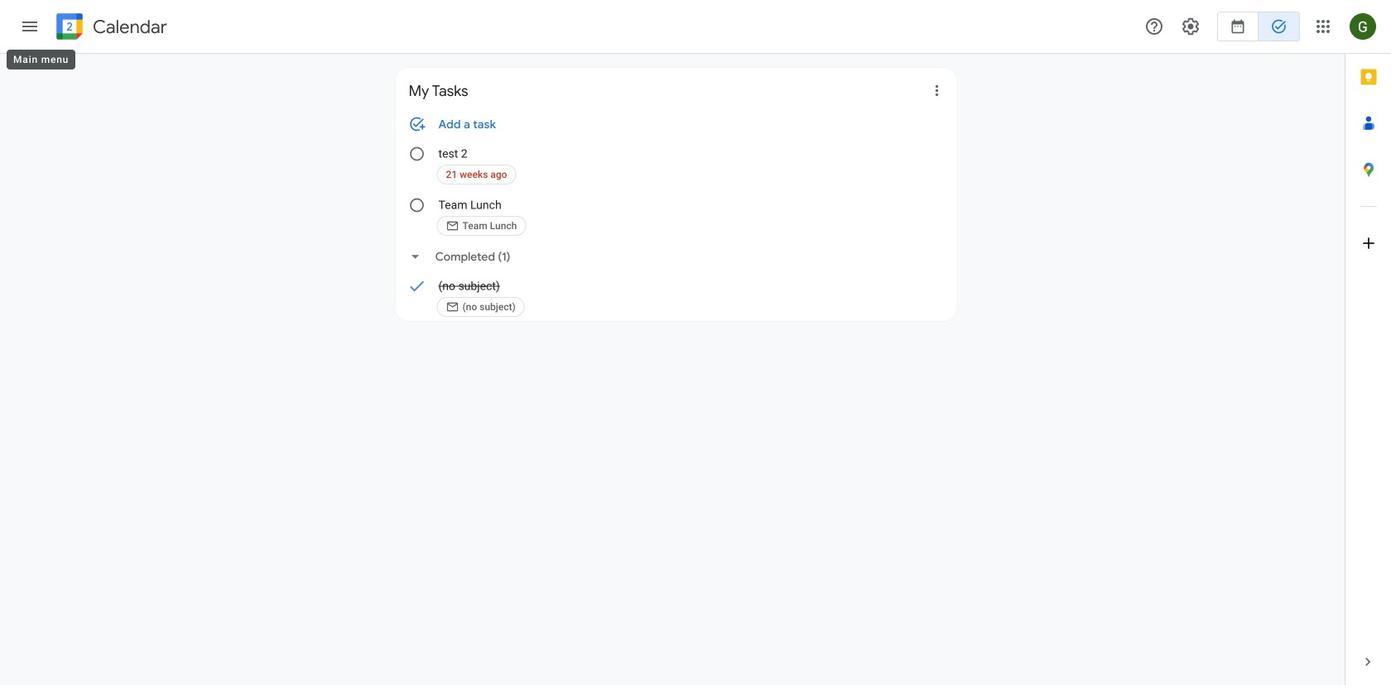 Task type: describe. For each thing, give the bounding box(es) containing it.
tasks sidebar image
[[20, 17, 40, 36]]



Task type: locate. For each thing, give the bounding box(es) containing it.
settings menu image
[[1181, 17, 1201, 36]]

heading
[[89, 17, 167, 37]]

calendar element
[[53, 10, 167, 46]]

heading inside calendar element
[[89, 17, 167, 37]]

tab list
[[1346, 54, 1392, 639]]

support menu image
[[1145, 17, 1165, 36]]



Task type: vqa. For each thing, say whether or not it's contained in the screenshot.
Meeting at the left top
no



